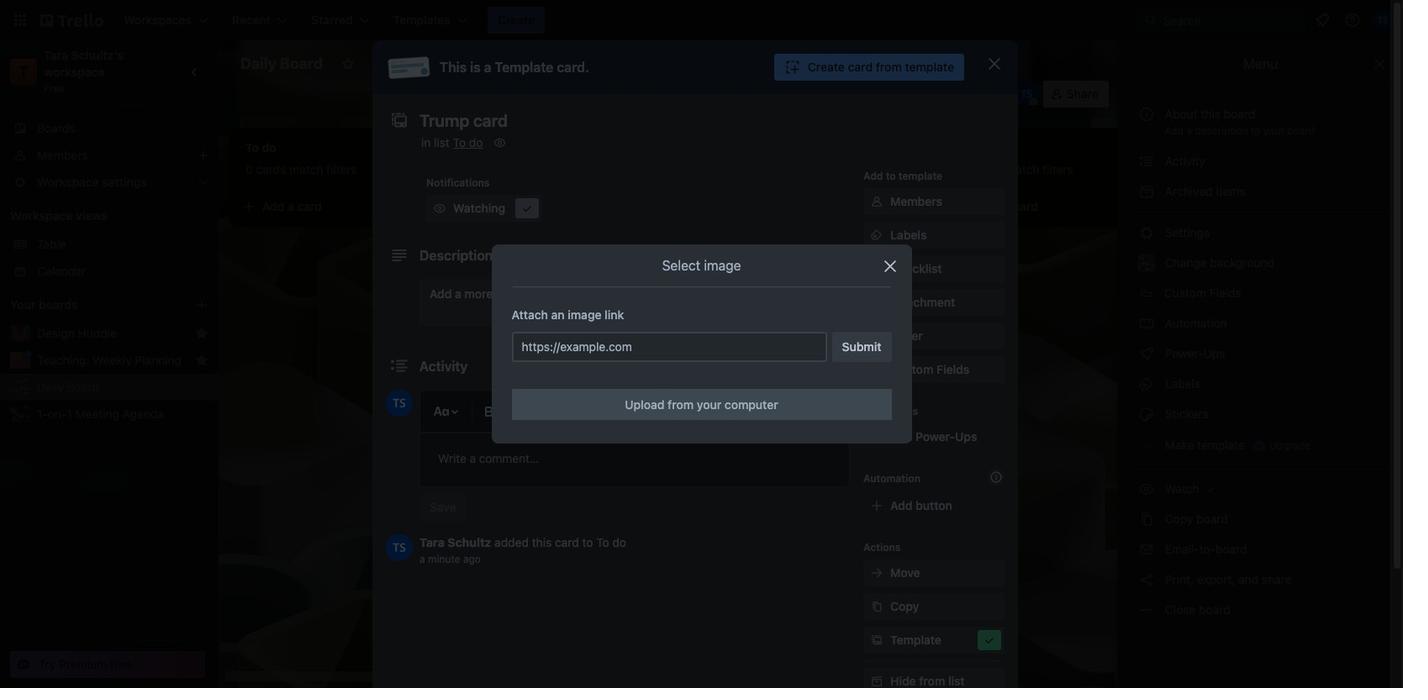 Task type: locate. For each thing, give the bounding box(es) containing it.
tara inside "tara schultz added this card to to do a minute ago"
[[420, 536, 445, 550]]

tara schultz (taraschultz7) image right the all
[[1015, 82, 1038, 106]]

template up create from template… image
[[899, 170, 943, 182]]

description
[[420, 248, 493, 263]]

copy down move
[[891, 600, 919, 614]]

1 horizontal spatial custom fields button
[[1129, 280, 1394, 307]]

3 cards from the left
[[973, 162, 1003, 177]]

sm image for automation button
[[740, 81, 764, 104]]

ups left automation button
[[705, 87, 727, 101]]

1 vertical spatial copy
[[891, 600, 919, 614]]

watching for the top watching button
[[565, 87, 617, 101]]

hide
[[771, 359, 797, 373]]

members link down add to template
[[864, 188, 1005, 215]]

power- down primary element
[[665, 87, 705, 101]]

close dialog image up the all
[[985, 54, 1005, 74]]

tara schultz (taraschultz7) image
[[1373, 10, 1394, 30], [1015, 82, 1038, 106], [386, 535, 413, 562]]

1 vertical spatial create
[[808, 60, 845, 74]]

your up activity link
[[1264, 124, 1285, 137]]

0 horizontal spatial 0 cards match filters
[[246, 162, 357, 177]]

sm image for the template button
[[869, 632, 886, 649]]

0 vertical spatial your
[[1264, 124, 1285, 137]]

sm image inside copy board link
[[1139, 511, 1156, 528]]

1 vertical spatial power-ups
[[1162, 346, 1229, 361]]

copy inside copy link
[[891, 600, 919, 614]]

sm image inside the template button
[[981, 632, 998, 649]]

0 vertical spatial template
[[905, 60, 955, 74]]

to
[[1251, 124, 1261, 137], [886, 170, 896, 182], [582, 536, 593, 550]]

sm image inside settings link
[[1139, 225, 1156, 241]]

copy link
[[864, 594, 1005, 621]]

0 vertical spatial daily
[[241, 55, 277, 72]]

custom fields down cover link
[[891, 362, 970, 377]]

sm image inside print, export, and share link
[[1139, 572, 1156, 589]]

sm image inside activity link
[[1139, 153, 1156, 170]]

daily inside text field
[[241, 55, 277, 72]]

0 horizontal spatial fields
[[937, 362, 970, 377]]

0 cards match filters
[[246, 162, 357, 177], [484, 162, 596, 177], [962, 162, 1074, 177]]

custom fields down change background
[[1165, 286, 1242, 300]]

watching button down the notifications
[[426, 195, 542, 222]]

1 horizontal spatial fields
[[1210, 286, 1242, 300]]

0 horizontal spatial workspace
[[10, 209, 73, 223]]

copy up email-
[[1165, 512, 1194, 526]]

sm image inside copy link
[[869, 599, 886, 616]]

labels down create from template… image
[[891, 228, 927, 242]]

add a card for 3rd add a card button from right
[[262, 199, 322, 214]]

your left computer
[[697, 398, 722, 412]]

template button
[[864, 627, 1005, 654]]

custom fields button for add to template
[[864, 362, 1005, 378]]

1 vertical spatial from
[[668, 398, 694, 412]]

1 add a card button from the left
[[235, 193, 424, 220]]

2 vertical spatial automation
[[864, 473, 921, 485]]

ups up add button button
[[955, 430, 978, 444]]

tara up workspace
[[44, 48, 68, 62]]

settings link
[[1129, 219, 1394, 246]]

copy for copy board
[[1165, 512, 1194, 526]]

create
[[498, 13, 535, 27], [808, 60, 845, 74]]

0 vertical spatial to
[[453, 135, 466, 150]]

0 vertical spatial labels link
[[864, 222, 1005, 249]]

0 horizontal spatial add a card
[[262, 199, 322, 214]]

watching button down card.
[[535, 81, 627, 108]]

match
[[289, 162, 323, 177], [528, 162, 562, 177], [1006, 162, 1040, 177]]

1 horizontal spatial automation
[[864, 473, 921, 485]]

workspace
[[395, 56, 457, 71], [10, 209, 73, 223]]

2 starred icon image from the top
[[195, 354, 209, 368]]

1 vertical spatial your
[[697, 398, 722, 412]]

starred icon image for design huddle
[[195, 327, 209, 341]]

computer
[[725, 398, 779, 412]]

share button
[[1043, 81, 1109, 108]]

workspace inside button
[[395, 56, 457, 71]]

create up automation button
[[808, 60, 845, 74]]

0 vertical spatial members link
[[0, 142, 219, 169]]

custom fields button up automation link
[[1129, 280, 1394, 307]]

labels link
[[864, 222, 1005, 249], [1129, 371, 1394, 398]]

0 horizontal spatial this
[[532, 536, 552, 550]]

sm image inside checklist link
[[869, 261, 886, 278]]

add button
[[891, 499, 953, 513]]

1 horizontal spatial to
[[886, 170, 896, 182]]

upgrade
[[1270, 440, 1311, 452]]

sm image for copy link
[[869, 599, 886, 616]]

to down filters
[[886, 170, 896, 182]]

board inside the close board link
[[1199, 603, 1231, 617]]

0 horizontal spatial activity
[[420, 359, 468, 374]]

from up filters
[[876, 60, 902, 74]]

board inside text field
[[280, 55, 323, 72]]

1 horizontal spatial image
[[704, 258, 741, 273]]

add
[[1165, 124, 1184, 137], [864, 170, 883, 182], [262, 199, 285, 214], [501, 199, 523, 214], [979, 199, 1001, 214], [430, 287, 452, 301], [891, 430, 913, 444], [891, 499, 913, 513]]

power-ups inside button
[[665, 87, 727, 101]]

sm image inside power-ups link
[[1139, 346, 1156, 362]]

1 starred icon image from the top
[[195, 327, 209, 341]]

board inside copy board link
[[1197, 512, 1228, 526]]

0 vertical spatial custom
[[1165, 286, 1207, 300]]

board up print, export, and share
[[1216, 542, 1248, 557]]

do inside "tara schultz added this card to to do a minute ago"
[[613, 536, 627, 550]]

select
[[662, 258, 701, 273]]

1-on-1 meeting agenda link
[[37, 406, 209, 423]]

create inside primary element
[[498, 13, 535, 27]]

create up this is a template card.
[[498, 13, 535, 27]]

board left star or unstar board image
[[280, 55, 323, 72]]

2 add a card from the left
[[501, 199, 561, 214]]

daily board
[[241, 55, 323, 72], [37, 380, 99, 394]]

automation button
[[740, 81, 838, 108]]

copy inside copy board link
[[1165, 512, 1194, 526]]

this right added
[[532, 536, 552, 550]]

sm image for archived items link
[[1139, 183, 1156, 200]]

custom down cover
[[891, 362, 934, 377]]

0 horizontal spatial match
[[289, 162, 323, 177]]

2 horizontal spatial 0 cards match filters
[[962, 162, 1074, 177]]

close dialog image
[[985, 54, 1005, 74], [880, 257, 900, 277]]

2 horizontal spatial filters
[[1043, 162, 1074, 177]]

tara inside tara schultz's workspace free
[[44, 48, 68, 62]]

sm image for print, export, and share link
[[1139, 572, 1156, 589]]

fields
[[1210, 286, 1242, 300], [937, 362, 970, 377]]

1 horizontal spatial filters
[[565, 162, 596, 177]]

to-
[[1200, 542, 1216, 557]]

board up to-
[[1197, 512, 1228, 526]]

sm image inside cover link
[[869, 328, 886, 345]]

None text field
[[411, 106, 966, 136]]

activity up archived in the right top of the page
[[1162, 154, 1206, 168]]

0 horizontal spatial board
[[67, 380, 99, 394]]

print,
[[1165, 573, 1194, 587]]

1 horizontal spatial tara schultz (taraschultz7) image
[[1015, 82, 1038, 106]]

archived items
[[1162, 184, 1246, 198]]

create button
[[488, 7, 545, 34]]

0 vertical spatial this
[[1201, 107, 1221, 121]]

1 horizontal spatial board
[[280, 55, 323, 72]]

labels link up checklist link
[[864, 222, 1005, 249]]

members down boards
[[37, 148, 88, 162]]

activity
[[1162, 154, 1206, 168], [420, 359, 468, 374]]

0 horizontal spatial add a card button
[[235, 193, 424, 220]]

sm image
[[740, 81, 764, 104], [1139, 183, 1156, 200], [1139, 225, 1156, 241], [869, 261, 886, 278], [869, 328, 886, 345], [1139, 406, 1156, 423], [1139, 481, 1156, 498], [1139, 511, 1156, 528], [869, 565, 886, 582], [1139, 572, 1156, 589], [869, 599, 886, 616], [869, 632, 886, 649]]

members link down boards
[[0, 142, 219, 169]]

2 cards from the left
[[495, 162, 525, 177]]

0 vertical spatial close dialog image
[[985, 54, 1005, 74]]

1 cards from the left
[[256, 162, 286, 177]]

1 vertical spatial workspace
[[10, 209, 73, 223]]

calendar
[[37, 264, 86, 278]]

0 horizontal spatial filters
[[326, 162, 357, 177]]

image down description…
[[568, 308, 602, 322]]

copy board link
[[1129, 506, 1394, 533]]

ups down automation link
[[1204, 346, 1226, 361]]

template down copy link
[[891, 633, 942, 648]]

1 horizontal spatial members link
[[864, 188, 1005, 215]]

add a more detailed description…
[[430, 287, 617, 301]]

copy board
[[1162, 512, 1228, 526]]

t
[[18, 62, 29, 82]]

upload
[[625, 398, 665, 412]]

card
[[848, 60, 873, 74], [297, 199, 322, 214], [536, 199, 561, 214], [1014, 199, 1039, 214], [555, 536, 579, 550]]

members down add to template
[[891, 194, 943, 209]]

upload from your computer
[[625, 398, 779, 412]]

tara schultz (taraschultz7) image left minute
[[386, 535, 413, 562]]

from inside button
[[876, 60, 902, 74]]

to right added
[[582, 536, 593, 550]]

button
[[916, 499, 953, 513]]

starred icon image right planning
[[195, 354, 209, 368]]

1 vertical spatial fields
[[937, 362, 970, 377]]

to do link
[[453, 135, 483, 150]]

description…
[[544, 287, 617, 301]]

1 vertical spatial close dialog image
[[880, 257, 900, 277]]

image right "select"
[[704, 258, 741, 273]]

0 vertical spatial from
[[876, 60, 902, 74]]

your inside upload-from-computer element
[[697, 398, 722, 412]]

do
[[469, 135, 483, 150], [613, 536, 627, 550]]

power- right open help dialog icon
[[864, 405, 899, 418]]

add inside button
[[891, 499, 913, 513]]

1 vertical spatial labels
[[1162, 377, 1201, 391]]

print, export, and share
[[1162, 573, 1292, 587]]

1 add a card from the left
[[262, 199, 322, 214]]

detailed
[[496, 287, 541, 301]]

power-ups up stickers
[[1162, 346, 1229, 361]]

0 vertical spatial power-ups
[[665, 87, 727, 101]]

1 horizontal spatial daily board
[[241, 55, 323, 72]]

template up clear
[[905, 60, 955, 74]]

labels up stickers
[[1162, 377, 1201, 391]]

1 horizontal spatial labels
[[1162, 377, 1201, 391]]

1 vertical spatial daily
[[37, 380, 64, 394]]

add power-ups link
[[864, 424, 1005, 451]]

1 horizontal spatial create
[[808, 60, 845, 74]]

custom down change in the top right of the page
[[1165, 286, 1207, 300]]

tara up minute
[[420, 536, 445, 550]]

3 match from the left
[[1006, 162, 1040, 177]]

your
[[1264, 124, 1285, 137], [697, 398, 722, 412]]

your boards
[[10, 298, 78, 312]]

star or unstar board image
[[342, 57, 355, 71]]

template inside button
[[891, 633, 942, 648]]

1 horizontal spatial daily
[[241, 55, 277, 72]]

1 horizontal spatial activity
[[1162, 154, 1206, 168]]

daily board up the "1"
[[37, 380, 99, 394]]

to up activity link
[[1251, 124, 1261, 137]]

hide details link
[[761, 353, 849, 380]]

0 horizontal spatial custom fields button
[[864, 362, 1005, 378]]

board down export,
[[1199, 603, 1231, 617]]

0 vertical spatial tara
[[44, 48, 68, 62]]

1 horizontal spatial copy
[[1165, 512, 1194, 526]]

added
[[495, 536, 529, 550]]

add a card button
[[235, 193, 424, 220], [474, 193, 663, 220], [952, 193, 1140, 220]]

ups up add power-ups
[[899, 405, 918, 418]]

daily board inside text field
[[241, 55, 323, 72]]

power-ups
[[665, 87, 727, 101], [1162, 346, 1229, 361], [864, 405, 918, 418]]

teaching: weekly planning
[[37, 353, 182, 368]]

2 vertical spatial template
[[1198, 438, 1245, 452]]

1 vertical spatial watching button
[[426, 195, 542, 222]]

your inside about this board add a description to your board
[[1264, 124, 1285, 137]]

fields down cover link
[[937, 362, 970, 377]]

create card from template button
[[774, 54, 965, 81]]

image image
[[622, 402, 643, 422]]

1 horizontal spatial labels link
[[1129, 371, 1394, 398]]

meeting
[[75, 407, 119, 421]]

this is a template card.
[[440, 60, 590, 75]]

workspace
[[44, 65, 105, 79]]

automation down change in the top right of the page
[[1162, 316, 1228, 331]]

board left customize views image
[[538, 56, 571, 71]]

close dialog image up the attachment
[[880, 257, 900, 277]]

2 vertical spatial tara schultz (taraschultz7) image
[[386, 535, 413, 562]]

to
[[453, 135, 466, 150], [596, 536, 609, 550]]

0 horizontal spatial template
[[495, 60, 554, 75]]

a inside "tara schultz added this card to to do a minute ago"
[[420, 553, 425, 566]]

copy for copy
[[891, 600, 919, 614]]

weekly
[[93, 353, 132, 368]]

custom fields button down cover link
[[864, 362, 1005, 378]]

your
[[10, 298, 36, 312]]

starred icon image down add board icon
[[195, 327, 209, 341]]

attachment button
[[864, 289, 1005, 316]]

board
[[280, 55, 323, 72], [538, 56, 571, 71], [67, 380, 99, 394]]

sm image inside archived items link
[[1139, 183, 1156, 200]]

0 horizontal spatial tara
[[44, 48, 68, 62]]

sm image for copy board link
[[1139, 511, 1156, 528]]

power-ups up add power-ups
[[864, 405, 918, 418]]

automation down create card from template button
[[764, 87, 828, 101]]

fields down change background
[[1210, 286, 1242, 300]]

tara schultz (taraschultz7) image right open information menu icon
[[1373, 10, 1394, 30]]

sm image inside the template button
[[869, 632, 886, 649]]

custom fields button for menu
[[1129, 280, 1394, 307]]

1 horizontal spatial tara
[[420, 536, 445, 550]]

sm image inside watch link
[[1139, 481, 1156, 498]]

tara for schultz
[[420, 536, 445, 550]]

workspace for workspace views
[[10, 209, 73, 223]]

activity inside activity link
[[1162, 154, 1206, 168]]

sm image inside move "link"
[[869, 565, 886, 582]]

0 horizontal spatial automation
[[764, 87, 828, 101]]

0 vertical spatial members
[[37, 148, 88, 162]]

card inside create card from template button
[[848, 60, 873, 74]]

template
[[495, 60, 554, 75], [891, 633, 942, 648]]

sm image
[[492, 135, 508, 151], [1139, 153, 1156, 170], [869, 193, 886, 210], [431, 200, 448, 217], [519, 200, 536, 217], [869, 227, 886, 244], [1139, 315, 1156, 332], [1139, 346, 1156, 362], [1139, 376, 1156, 393], [1139, 436, 1156, 453], [1203, 481, 1220, 498], [1139, 542, 1156, 558], [1139, 602, 1156, 619], [981, 632, 998, 649], [869, 674, 886, 689]]

0 vertical spatial starred icon image
[[195, 327, 209, 341]]

from right the upload
[[668, 398, 694, 412]]

1 horizontal spatial power-ups
[[864, 405, 918, 418]]

board up the "1"
[[67, 380, 99, 394]]

1 vertical spatial to
[[596, 536, 609, 550]]

sm image inside automation button
[[740, 81, 764, 104]]

1 horizontal spatial custom fields
[[1165, 286, 1242, 300]]

items
[[1216, 184, 1246, 198]]

1 horizontal spatial members
[[891, 194, 943, 209]]

0 horizontal spatial to
[[582, 536, 593, 550]]

to inside about this board add a description to your board
[[1251, 124, 1261, 137]]

1 horizontal spatial your
[[1264, 124, 1285, 137]]

clear
[[950, 87, 980, 101]]

0 vertical spatial fields
[[1210, 286, 1242, 300]]

daily
[[241, 55, 277, 72], [37, 380, 64, 394]]

link
[[605, 308, 624, 322]]

Attach an image link url field
[[512, 332, 827, 362]]

0 vertical spatial activity
[[1162, 154, 1206, 168]]

starred icon image
[[195, 327, 209, 341], [195, 354, 209, 368]]

0 vertical spatial workspace
[[395, 56, 457, 71]]

1 horizontal spatial add a card button
[[474, 193, 663, 220]]

2 horizontal spatial cards
[[973, 162, 1003, 177]]

create card from template
[[808, 60, 955, 74]]

boards link
[[0, 115, 219, 142]]

0 vertical spatial custom fields button
[[1129, 280, 1394, 307]]

open information menu image
[[1345, 12, 1362, 29]]

this up description
[[1201, 107, 1221, 121]]

2 horizontal spatial match
[[1006, 162, 1040, 177]]

schultz's
[[71, 48, 124, 62]]

0 vertical spatial watching
[[565, 87, 617, 101]]

1 horizontal spatial add a card
[[501, 199, 561, 214]]

1 match from the left
[[289, 162, 323, 177]]

1 horizontal spatial custom
[[1165, 286, 1207, 300]]

about
[[1165, 107, 1198, 121]]

1 horizontal spatial match
[[528, 162, 562, 177]]

workspace left is
[[395, 56, 457, 71]]

sm image for move "link"
[[869, 565, 886, 582]]

labels link down power-ups link
[[1129, 371, 1394, 398]]

board up description
[[1224, 107, 1256, 121]]

sm image inside watch link
[[1203, 481, 1220, 498]]

2 horizontal spatial tara schultz (taraschultz7) image
[[1373, 10, 1394, 30]]

settings
[[1162, 225, 1210, 240]]

1 horizontal spatial watching
[[565, 87, 617, 101]]

notifications
[[426, 177, 490, 189]]

watching down the notifications
[[453, 201, 506, 215]]

0 vertical spatial image
[[704, 258, 741, 273]]

watching down customize views image
[[565, 87, 617, 101]]

Board name text field
[[232, 50, 331, 77]]

1 horizontal spatial this
[[1201, 107, 1221, 121]]

sm image inside stickers link
[[1139, 406, 1156, 423]]

bold ⌘b image
[[479, 402, 500, 422]]

0 vertical spatial copy
[[1165, 512, 1194, 526]]

template right make on the bottom right of the page
[[1198, 438, 1245, 452]]

activity down 'more'
[[420, 359, 468, 374]]

custom
[[1165, 286, 1207, 300], [891, 362, 934, 377]]

daily board left star or unstar board image
[[241, 55, 323, 72]]

0 horizontal spatial custom
[[891, 362, 934, 377]]

ups
[[705, 87, 727, 101], [1204, 346, 1226, 361], [899, 405, 918, 418], [955, 430, 978, 444]]

table
[[37, 237, 66, 251]]

power-ups down primary element
[[665, 87, 727, 101]]

2 horizontal spatial add a card button
[[952, 193, 1140, 220]]

link image
[[602, 402, 622, 422]]

automation up 'add button'
[[864, 473, 921, 485]]

select image
[[662, 258, 741, 273]]

0 horizontal spatial your
[[697, 398, 722, 412]]

add to template
[[864, 170, 943, 182]]

0 horizontal spatial create
[[498, 13, 535, 27]]

customize views image
[[590, 56, 606, 72]]

a inside about this board add a description to your board
[[1187, 124, 1192, 137]]

1 vertical spatial automation
[[1162, 316, 1228, 331]]

0
[[926, 87, 934, 101], [246, 162, 253, 177], [484, 162, 492, 177], [962, 162, 969, 177]]

1 vertical spatial do
[[613, 536, 627, 550]]

workspace up table on the top left of page
[[10, 209, 73, 223]]

1 horizontal spatial cards
[[495, 162, 525, 177]]

template down create button
[[495, 60, 554, 75]]

clear all
[[950, 87, 995, 101]]

copy
[[1165, 512, 1194, 526], [891, 600, 919, 614]]



Task type: vqa. For each thing, say whether or not it's contained in the screenshot.
bottommost Custom
yes



Task type: describe. For each thing, give the bounding box(es) containing it.
this
[[440, 60, 467, 75]]

your boards with 4 items element
[[10, 295, 170, 315]]

daily board link
[[37, 379, 209, 396]]

1 filters from the left
[[326, 162, 357, 177]]

design
[[37, 326, 75, 341]]

save button
[[420, 494, 467, 521]]

starred icon image for teaching: weekly planning
[[195, 354, 209, 368]]

2 match from the left
[[528, 162, 562, 177]]

workspace for workspace visible
[[395, 56, 457, 71]]

all
[[983, 87, 995, 101]]

in list to do
[[421, 135, 483, 150]]

card inside "tara schultz added this card to to do a minute ago"
[[555, 536, 579, 550]]

cover link
[[864, 323, 1005, 350]]

filters
[[866, 87, 901, 101]]

change background link
[[1129, 250, 1394, 277]]

board link
[[509, 50, 581, 77]]

sm image for settings link
[[1139, 225, 1156, 241]]

power- inside button
[[665, 87, 705, 101]]

0 horizontal spatial from
[[668, 398, 694, 412]]

0 horizontal spatial tara schultz (taraschultz7) image
[[386, 535, 413, 562]]

sm image for stickers link
[[1139, 406, 1156, 423]]

free
[[110, 658, 132, 672]]

search image
[[1145, 13, 1158, 27]]

try premium free
[[39, 658, 132, 672]]

0 horizontal spatial close dialog image
[[880, 257, 900, 277]]

1 0 cards match filters from the left
[[246, 162, 357, 177]]

add inside about this board add a description to your board
[[1165, 124, 1184, 137]]

checklist
[[891, 262, 942, 276]]

boards
[[37, 121, 75, 135]]

add a card for second add a card button
[[501, 199, 561, 214]]

sm image for cover link
[[869, 328, 886, 345]]

Main content area, start typing to enter text. text field
[[438, 449, 832, 469]]

try
[[39, 658, 56, 672]]

create for create
[[498, 13, 535, 27]]

create from template… image
[[431, 200, 444, 214]]

add button button
[[864, 493, 1005, 520]]

ups inside button
[[705, 87, 727, 101]]

close board link
[[1129, 597, 1394, 624]]

editor toolbar toolbar
[[428, 399, 842, 426]]

1-on-1 meeting agenda
[[37, 407, 164, 421]]

sm image for checklist link
[[869, 261, 886, 278]]

3 add a card button from the left
[[952, 193, 1140, 220]]

2 horizontal spatial power-ups
[[1162, 346, 1229, 361]]

attach
[[512, 308, 548, 322]]

activity link
[[1129, 148, 1394, 175]]

watch
[[1162, 482, 1203, 496]]

email-
[[1165, 542, 1200, 557]]

premium
[[59, 658, 107, 672]]

add board image
[[195, 299, 209, 312]]

this inside "tara schultz added this card to to do a minute ago"
[[532, 536, 552, 550]]

workspace views
[[10, 209, 108, 223]]

template inside button
[[905, 60, 955, 74]]

this inside about this board add a description to your board
[[1201, 107, 1221, 121]]

0 horizontal spatial members
[[37, 148, 88, 162]]

to inside "tara schultz added this card to to do a minute ago"
[[596, 536, 609, 550]]

more
[[465, 287, 493, 301]]

power-ups button
[[631, 81, 737, 108]]

description
[[1195, 124, 1249, 137]]

0 horizontal spatial daily board
[[37, 380, 99, 394]]

stickers
[[1162, 407, 1209, 421]]

watch link
[[1129, 476, 1394, 503]]

3 filters from the left
[[1043, 162, 1074, 177]]

archived
[[1165, 184, 1213, 198]]

hide details
[[771, 359, 838, 373]]

list
[[434, 135, 450, 150]]

create from template… image
[[908, 200, 922, 214]]

1
[[67, 407, 72, 421]]

1-
[[37, 407, 48, 421]]

2 0 cards match filters from the left
[[484, 162, 596, 177]]

0 horizontal spatial members link
[[0, 142, 219, 169]]

add a more detailed description… link
[[420, 279, 850, 326]]

power-ups link
[[1129, 341, 1394, 368]]

email-to-board
[[1162, 542, 1248, 557]]

2 vertical spatial power-ups
[[864, 405, 918, 418]]

0 notifications image
[[1313, 10, 1333, 30]]

teaching: weekly planning button
[[37, 352, 188, 369]]

free
[[44, 82, 65, 95]]

2 horizontal spatial automation
[[1162, 316, 1228, 331]]

stickers link
[[1129, 401, 1394, 428]]

schultz
[[448, 536, 491, 550]]

archived items link
[[1129, 178, 1394, 205]]

0 horizontal spatial to
[[453, 135, 466, 150]]

sm image inside the close board link
[[1139, 602, 1156, 619]]

details
[[800, 359, 838, 373]]

agenda
[[123, 407, 164, 421]]

Search field
[[1158, 8, 1305, 33]]

create for create card from template
[[808, 60, 845, 74]]

email-to-board link
[[1129, 537, 1394, 563]]

upgrade button
[[1250, 436, 1314, 457]]

make
[[1165, 438, 1195, 452]]

ago
[[463, 553, 481, 566]]

design huddle
[[37, 326, 117, 341]]

1 vertical spatial template
[[899, 170, 943, 182]]

sm image for watch link
[[1139, 481, 1156, 498]]

board up activity link
[[1288, 124, 1315, 137]]

sm image inside email-to-board "link"
[[1139, 542, 1156, 558]]

background
[[1210, 256, 1275, 270]]

tara schultz (taraschultz7) image
[[386, 390, 413, 417]]

to inside "tara schultz added this card to to do a minute ago"
[[582, 536, 593, 550]]

huddle
[[78, 326, 117, 341]]

2 filters from the left
[[565, 162, 596, 177]]

watching for the bottommost watching button
[[453, 201, 506, 215]]

0 horizontal spatial image
[[568, 308, 602, 322]]

an
[[551, 308, 565, 322]]

teaching:
[[37, 353, 89, 368]]

table link
[[37, 236, 209, 253]]

board inside email-to-board "link"
[[1216, 542, 1248, 557]]

power- up stickers
[[1165, 346, 1204, 361]]

minute
[[428, 553, 460, 566]]

1 vertical spatial custom
[[891, 362, 934, 377]]

0 vertical spatial tara schultz (taraschultz7) image
[[1373, 10, 1394, 30]]

2 add a card button from the left
[[474, 193, 663, 220]]

0 vertical spatial labels
[[891, 228, 927, 242]]

and
[[1239, 573, 1259, 587]]

open help dialog image
[[818, 402, 838, 422]]

tara schultz's workspace link
[[44, 48, 127, 79]]

a minute ago link
[[420, 553, 481, 566]]

0 horizontal spatial do
[[469, 135, 483, 150]]

upload-from-computer element
[[512, 389, 892, 420]]

0 horizontal spatial custom fields
[[891, 362, 970, 377]]

2 horizontal spatial board
[[538, 56, 571, 71]]

planning
[[135, 353, 182, 368]]

automation inside button
[[764, 87, 828, 101]]

italic ⌘i image
[[500, 402, 520, 422]]

tara schultz added this card to to do a minute ago
[[420, 536, 627, 566]]

1 vertical spatial activity
[[420, 359, 468, 374]]

boards
[[39, 298, 78, 312]]

1 vertical spatial to
[[886, 170, 896, 182]]

upload-from-url-submit submit
[[832, 332, 892, 362]]

design huddle button
[[37, 325, 188, 342]]

share
[[1067, 87, 1099, 101]]

0 vertical spatial watching button
[[535, 81, 627, 108]]

add power-ups
[[891, 430, 978, 444]]

attach and insert link image
[[795, 404, 812, 420]]

close
[[1165, 603, 1196, 617]]

sm image inside automation link
[[1139, 315, 1156, 332]]

0 vertical spatial custom fields
[[1165, 286, 1242, 300]]

primary element
[[0, 0, 1404, 40]]

save
[[430, 500, 457, 515]]

in
[[421, 135, 431, 150]]

power- up button
[[916, 430, 955, 444]]

0 horizontal spatial daily
[[37, 380, 64, 394]]

3 add a card from the left
[[979, 199, 1039, 214]]

1 vertical spatial tara schultz (taraschultz7) image
[[1015, 82, 1038, 106]]

workspace visible button
[[365, 50, 506, 77]]

about this board add a description to your board
[[1165, 107, 1315, 137]]

3 0 cards match filters from the left
[[962, 162, 1074, 177]]

tara for schultz's
[[44, 48, 68, 62]]

1 vertical spatial members link
[[864, 188, 1005, 215]]

make template
[[1162, 438, 1245, 452]]

change background
[[1162, 256, 1275, 270]]

clear all button
[[944, 81, 1002, 108]]

0 horizontal spatial labels link
[[864, 222, 1005, 249]]



